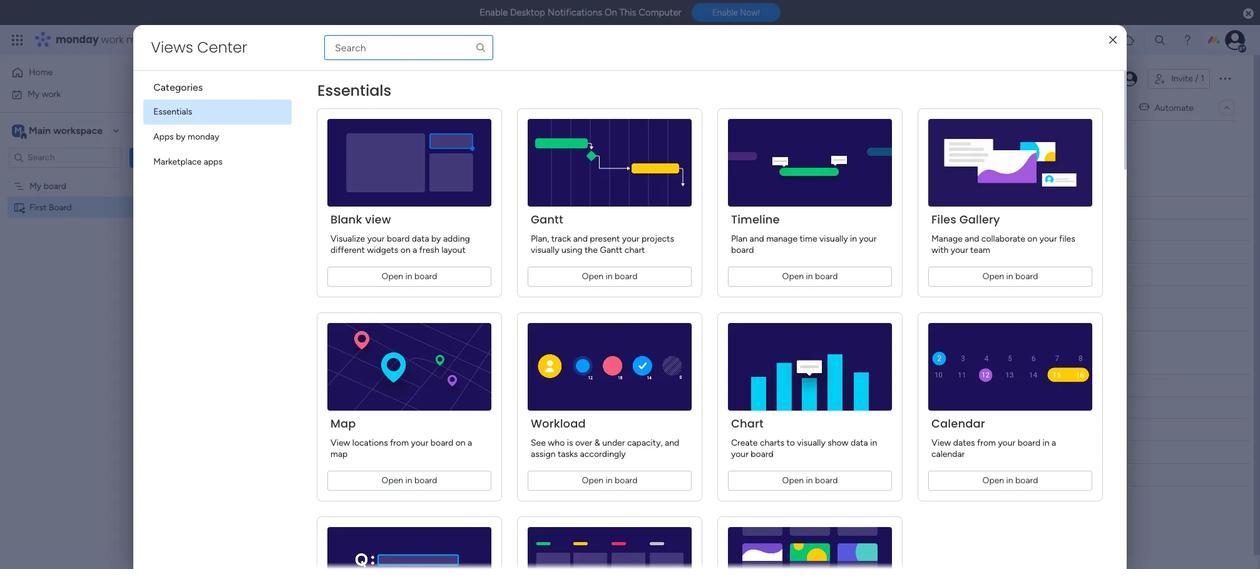 Task type: describe. For each thing, give the bounding box(es) containing it.
under
[[602, 438, 625, 448]]

on inside the blank view visualize your board data by adding different widgets on a fresh layout
[[401, 245, 411, 255]]

open in board button for workload
[[528, 471, 692, 491]]

main
[[29, 124, 51, 136]]

0 horizontal spatial first
[[29, 202, 47, 213]]

categories list box
[[143, 71, 302, 175]]

blank view visualize your board data by adding different widgets on a fresh layout
[[331, 212, 470, 255]]

on inside map view locations from your board on a map
[[456, 438, 466, 448]]

by inside the blank view visualize your board data by adding different widgets on a fresh layout
[[431, 234, 441, 244]]

2 16 nov from the top
[[623, 404, 648, 413]]

your down manage
[[951, 245, 968, 255]]

working
[[520, 225, 553, 235]]

1 date field from the top
[[622, 201, 646, 214]]

1
[[1201, 73, 1205, 84]]

19 nov
[[623, 226, 648, 235]]

from for map
[[390, 438, 409, 448]]

track
[[551, 234, 571, 244]]

1 status field from the top
[[530, 201, 562, 214]]

plan,
[[531, 234, 549, 244]]

files gallery manage and collaborate on your files with your team
[[932, 212, 1075, 255]]

enable desktop notifications on this computer
[[480, 7, 682, 18]]

18 nov
[[623, 248, 649, 257]]

and inside timeline plan and manage time visually in your board
[[750, 234, 764, 244]]

assign
[[531, 449, 556, 460]]

over
[[575, 438, 593, 448]]

in for map
[[405, 475, 412, 486]]

open for calendar
[[983, 475, 1004, 486]]

map view locations from your board on a map
[[331, 416, 472, 460]]

autopilot image
[[1139, 99, 1150, 115]]

now!
[[740, 8, 760, 18]]

calendar
[[932, 449, 965, 460]]

apps image
[[1123, 34, 1136, 46]]

the
[[585, 245, 598, 255]]

1 vertical spatial person
[[458, 202, 485, 213]]

enable for enable now!
[[712, 8, 738, 18]]

filter button
[[382, 131, 441, 151]]

home
[[29, 67, 53, 78]]

workspace image
[[12, 124, 24, 137]]

categories heading
[[143, 71, 292, 100]]

in for gantt
[[606, 271, 613, 282]]

hide
[[513, 136, 532, 146]]

hide button
[[493, 131, 539, 151]]

Search in workspace field
[[26, 150, 105, 165]]

open in board for timeline
[[782, 271, 838, 282]]

from for calendar
[[977, 438, 996, 448]]

chart
[[625, 245, 645, 255]]

open in board button for chart
[[728, 471, 892, 491]]

1 status from the top
[[534, 202, 559, 213]]

3 nov from the top
[[633, 270, 648, 280]]

task for status
[[320, 202, 337, 212]]

by inside option
[[176, 131, 186, 142]]

see inside button
[[219, 34, 234, 45]]

locations
[[352, 438, 388, 448]]

open for map
[[382, 475, 403, 486]]

open in board for workload
[[582, 475, 638, 486]]

apps by monday
[[153, 131, 219, 142]]

shareable board image
[[13, 201, 25, 213]]

chart create charts to visually show data in your board
[[731, 416, 877, 460]]

calendar view dates from your board in a calendar
[[932, 416, 1056, 460]]

sort
[[465, 136, 482, 146]]

it
[[567, 225, 572, 235]]

add to favorites image
[[341, 72, 354, 85]]

plan
[[731, 234, 748, 244]]

collapse board header image
[[1222, 103, 1232, 113]]

done
[[536, 247, 557, 257]]

2 date from the top
[[625, 380, 643, 390]]

arrow down image
[[426, 133, 441, 148]]

board inside timeline plan and manage time visually in your board
[[731, 245, 754, 255]]

present
[[590, 234, 620, 244]]

charts
[[760, 438, 785, 448]]

views center
[[151, 37, 247, 58]]

my for my board
[[29, 181, 41, 191]]

open in board button for calendar
[[929, 471, 1093, 491]]

gantt plan, track and present your projects visually using the gantt chart
[[531, 212, 674, 255]]

and inside gantt plan, track and present your projects visually using the gantt chart
[[573, 234, 588, 244]]

select product image
[[11, 34, 24, 46]]

see plans button
[[202, 31, 262, 49]]

0 vertical spatial essentials
[[317, 80, 391, 101]]

in inside chart create charts to visually show data in your board
[[870, 438, 877, 448]]

monday inside apps by monday option
[[188, 131, 219, 142]]

1 vertical spatial gantt
[[600, 245, 623, 255]]

&
[[595, 438, 600, 448]]

apps
[[153, 131, 174, 142]]

2 16 from the top
[[623, 404, 631, 413]]

files for files gallery
[[285, 253, 302, 264]]

blank for blank view visualize your board data by adding different widgets on a fresh layout
[[331, 212, 362, 227]]

workload see who is over & under capacity, and assign tasks accordingly
[[531, 416, 679, 460]]

blank for blank view
[[285, 293, 306, 304]]

accordingly
[[580, 449, 626, 460]]

tasks
[[558, 449, 578, 460]]

in for files gallery
[[1006, 271, 1013, 282]]

First Board field
[[205, 64, 314, 93]]

filter
[[402, 136, 422, 146]]

shareable board image
[[187, 71, 202, 86]]

files
[[1059, 234, 1075, 244]]

and inside files gallery manage and collaborate on your files with your team
[[965, 234, 979, 244]]

with
[[932, 245, 949, 255]]

m
[[14, 125, 22, 136]]

center
[[197, 37, 247, 58]]

essentials option
[[143, 100, 292, 125]]

enable now! button
[[692, 3, 781, 22]]

dapulse close image
[[1243, 8, 1254, 20]]

invite
[[1171, 73, 1193, 84]]

activity button
[[1084, 69, 1143, 89]]

new task button
[[190, 131, 237, 151]]

my work
[[28, 89, 61, 99]]

marketplace
[[153, 157, 202, 167]]

in for chart
[[806, 475, 813, 486]]

projects
[[642, 234, 674, 244]]

search image
[[475, 42, 486, 53]]

essentials inside "option"
[[153, 106, 192, 117]]

workload
[[531, 416, 586, 431]]

0 vertical spatial views
[[151, 37, 193, 58]]

1 16 nov from the top
[[623, 270, 648, 280]]

timeline
[[731, 212, 780, 227]]

adding
[[443, 234, 470, 244]]

invite / 1 button
[[1148, 69, 1210, 89]]

time
[[800, 234, 817, 244]]

widgets
[[367, 245, 398, 255]]

new task
[[195, 135, 232, 146]]

your left files
[[1040, 234, 1057, 244]]

0 vertical spatial monday
[[56, 33, 99, 47]]

invite / 1
[[1171, 73, 1205, 84]]

who
[[548, 438, 565, 448]]

task for person
[[320, 379, 337, 390]]

dates
[[953, 438, 975, 448]]

chart
[[731, 416, 764, 431]]

2 date field from the top
[[622, 378, 646, 392]]

open for gantt
[[582, 271, 604, 282]]

manage
[[766, 234, 798, 244]]

1 16 from the top
[[623, 270, 631, 280]]

plans
[[236, 34, 257, 45]]

2 status field from the top
[[530, 378, 562, 392]]

Search for a column type search field
[[324, 35, 493, 60]]

working on it
[[520, 225, 572, 235]]

open in board for blank view
[[382, 271, 437, 282]]

1 vertical spatial board
[[270, 131, 293, 142]]

show
[[828, 438, 849, 448]]

2 person field from the top
[[455, 378, 488, 392]]

enable now!
[[712, 8, 760, 18]]

board views
[[270, 131, 319, 142]]

visually inside timeline plan and manage time visually in your board
[[820, 234, 848, 244]]

team
[[970, 245, 991, 255]]

your inside gantt plan, track and present your projects visually using the gantt chart
[[622, 234, 640, 244]]

apps by monday option
[[143, 125, 292, 150]]

view for blank view
[[308, 293, 326, 304]]

board inside list box
[[44, 181, 66, 191]]

workspace selection element
[[12, 123, 105, 139]]

18
[[623, 248, 631, 257]]

your inside chart create charts to visually show data in your board
[[731, 449, 749, 460]]



Task type: locate. For each thing, give the bounding box(es) containing it.
16 up workload see who is over & under capacity, and assign tasks accordingly
[[623, 404, 631, 413]]

open down the
[[582, 271, 604, 282]]

view for map
[[331, 438, 350, 448]]

computer
[[639, 7, 682, 18]]

work down home
[[42, 89, 61, 99]]

status field up workload
[[530, 378, 562, 392]]

1 horizontal spatial gallery
[[960, 212, 1000, 227]]

a for map
[[468, 438, 472, 448]]

status up working on it
[[534, 202, 559, 213]]

data right show
[[851, 438, 868, 448]]

blank inside the blank view visualize your board data by adding different widgets on a fresh layout
[[331, 212, 362, 227]]

files for files gallery manage and collaborate on your files with your team
[[932, 212, 957, 227]]

1 horizontal spatial essentials
[[317, 80, 391, 101]]

your down the create
[[731, 449, 749, 460]]

1 from from the left
[[390, 438, 409, 448]]

calendar for calendar
[[285, 213, 320, 224]]

blank view
[[285, 293, 326, 304]]

1 vertical spatial date
[[625, 380, 643, 390]]

person inside person popup button
[[344, 136, 371, 146]]

board down my board
[[49, 202, 72, 213]]

nov
[[633, 226, 648, 235], [633, 248, 649, 257], [633, 270, 648, 280], [633, 404, 648, 413]]

categories
[[153, 81, 203, 93]]

open in board for chart
[[782, 475, 838, 486]]

status field up working on it
[[530, 201, 562, 214]]

1 vertical spatial work
[[42, 89, 61, 99]]

open down "calendar view dates from your board in a calendar"
[[983, 475, 1004, 486]]

1 vertical spatial calendar
[[932, 416, 985, 431]]

1 vertical spatial views
[[295, 131, 319, 142]]

0 horizontal spatial view
[[308, 293, 326, 304]]

open in board down time
[[782, 271, 838, 282]]

2 from from the left
[[977, 438, 996, 448]]

1 vertical spatial essentials
[[153, 106, 192, 117]]

your right dates
[[998, 438, 1016, 448]]

16 nov up the capacity,
[[623, 404, 648, 413]]

1 vertical spatial files
[[285, 253, 302, 264]]

view for blank view visualize your board data by adding different widgets on a fresh layout
[[365, 212, 391, 227]]

open for files gallery
[[983, 271, 1004, 282]]

different
[[331, 245, 365, 255]]

1 vertical spatial first board
[[29, 202, 72, 213]]

work for my
[[42, 89, 61, 99]]

1 horizontal spatial see
[[531, 438, 546, 448]]

open down locations
[[382, 475, 403, 486]]

16 nov
[[623, 270, 648, 280], [623, 404, 648, 413]]

enable inside button
[[712, 8, 738, 18]]

2 vertical spatial board
[[49, 202, 72, 213]]

is
[[567, 438, 573, 448]]

0 vertical spatial gallery
[[960, 212, 1000, 227]]

4 nov from the top
[[633, 404, 648, 413]]

views left person popup button
[[295, 131, 319, 142]]

visually
[[820, 234, 848, 244], [531, 245, 559, 255], [797, 438, 826, 448]]

date up the capacity,
[[625, 380, 643, 390]]

open in board down map view locations from your board on a map
[[382, 475, 437, 486]]

enable left the now!
[[712, 8, 738, 18]]

view inside the blank view visualize your board data by adding different widgets on a fresh layout
[[365, 212, 391, 227]]

open for timeline
[[782, 271, 804, 282]]

dapulse integrations image
[[1010, 103, 1019, 112]]

board left show board description image
[[253, 64, 311, 93]]

1 view from the left
[[331, 438, 350, 448]]

0 horizontal spatial data
[[412, 234, 429, 244]]

your inside "calendar view dates from your board in a calendar"
[[998, 438, 1016, 448]]

1 vertical spatial status
[[534, 380, 559, 390]]

0 horizontal spatial see
[[219, 34, 234, 45]]

my for my work
[[28, 89, 40, 99]]

gantt down present
[[600, 245, 623, 255]]

see left plans
[[219, 34, 234, 45]]

search everything image
[[1154, 34, 1166, 46]]

0 vertical spatial blank
[[331, 212, 362, 227]]

my
[[28, 89, 40, 99], [29, 181, 41, 191]]

gallery
[[960, 212, 1000, 227], [305, 253, 332, 264]]

enable for enable desktop notifications on this computer
[[480, 7, 508, 18]]

0 vertical spatial first board
[[208, 64, 311, 93]]

open in board button for timeline
[[728, 267, 892, 287]]

16
[[623, 270, 631, 280], [623, 404, 631, 413]]

in for timeline
[[806, 271, 813, 282]]

1 vertical spatial date field
[[622, 378, 646, 392]]

1 horizontal spatial data
[[851, 438, 868, 448]]

open for workload
[[582, 475, 604, 486]]

open in board button down "calendar view dates from your board in a calendar"
[[929, 471, 1093, 491]]

1 horizontal spatial monday
[[188, 131, 219, 142]]

19
[[623, 226, 631, 235]]

in inside "calendar view dates from your board in a calendar"
[[1043, 438, 1050, 448]]

your right time
[[859, 234, 877, 244]]

0 vertical spatial status
[[534, 202, 559, 213]]

2 vertical spatial person
[[458, 380, 485, 390]]

open in board down to
[[782, 475, 838, 486]]

to
[[787, 438, 795, 448]]

0 horizontal spatial work
[[42, 89, 61, 99]]

open in board down "calendar view dates from your board in a calendar"
[[983, 475, 1038, 486]]

from right dates
[[977, 438, 996, 448]]

sort button
[[445, 131, 490, 151]]

in for calendar
[[1006, 475, 1013, 486]]

0 horizontal spatial a
[[413, 245, 417, 255]]

0 vertical spatial data
[[412, 234, 429, 244]]

first
[[208, 64, 248, 93], [29, 202, 47, 213]]

first board
[[208, 64, 311, 93], [29, 202, 72, 213]]

visually inside chart create charts to visually show data in your board
[[797, 438, 826, 448]]

open in board button down time
[[728, 267, 892, 287]]

open down the "accordingly"
[[582, 475, 604, 486]]

16 nov down the 18 nov
[[623, 270, 648, 280]]

files inside files gallery manage and collaborate on your files with your team
[[932, 212, 957, 227]]

board inside the blank view visualize your board data by adding different widgets on a fresh layout
[[387, 234, 410, 244]]

open in board button down 18
[[528, 267, 692, 287]]

by up fresh
[[431, 234, 441, 244]]

task right new
[[215, 135, 232, 146]]

in inside timeline plan and manage time visually in your board
[[850, 234, 857, 244]]

nov down the 18 nov
[[633, 270, 648, 280]]

0 vertical spatial first
[[208, 64, 248, 93]]

1 vertical spatial blank
[[285, 293, 306, 304]]

layout
[[441, 245, 466, 255]]

management
[[126, 33, 195, 47]]

1 vertical spatial my
[[29, 181, 41, 191]]

0 vertical spatial person field
[[455, 201, 488, 214]]

a inside "calendar view dates from your board in a calendar"
[[1052, 438, 1056, 448]]

0 vertical spatial 16 nov
[[623, 270, 648, 280]]

open down team at top right
[[983, 271, 1004, 282]]

my down search in workspace field
[[29, 181, 41, 191]]

nov up the capacity,
[[633, 404, 648, 413]]

fresh
[[419, 245, 439, 255]]

0 horizontal spatial enable
[[480, 7, 508, 18]]

1 horizontal spatial view
[[932, 438, 951, 448]]

0 vertical spatial person
[[344, 136, 371, 146]]

1 horizontal spatial view
[[365, 212, 391, 227]]

board inside chart create charts to visually show data in your board
[[751, 449, 774, 460]]

work left management
[[101, 33, 124, 47]]

1 horizontal spatial blank
[[331, 212, 362, 227]]

first board down plans
[[208, 64, 311, 93]]

data up fresh
[[412, 234, 429, 244]]

view inside "calendar view dates from your board in a calendar"
[[932, 438, 951, 448]]

activity
[[1089, 73, 1119, 84]]

1 vertical spatial status field
[[530, 378, 562, 392]]

data inside the blank view visualize your board data by adding different widgets on a fresh layout
[[412, 234, 429, 244]]

my inside button
[[28, 89, 40, 99]]

files gallery
[[285, 253, 332, 264]]

open in board button down fresh
[[327, 267, 491, 287]]

1 vertical spatial visually
[[531, 245, 559, 255]]

1 horizontal spatial by
[[431, 234, 441, 244]]

None search field
[[324, 35, 493, 60]]

open for chart
[[782, 475, 804, 486]]

a inside the blank view visualize your board data by adding different widgets on a fresh layout
[[413, 245, 417, 255]]

0 horizontal spatial files
[[285, 253, 302, 264]]

2 vertical spatial visually
[[797, 438, 826, 448]]

option
[[0, 175, 160, 177]]

1 vertical spatial 16 nov
[[623, 404, 648, 413]]

open in board button down collaborate
[[929, 267, 1093, 287]]

0 vertical spatial work
[[101, 33, 124, 47]]

0 vertical spatial files
[[932, 212, 957, 227]]

open in board button down map view locations from your board on a map
[[327, 471, 491, 491]]

gallery inside files gallery manage and collaborate on your files with your team
[[960, 212, 1000, 227]]

0 vertical spatial calendar
[[285, 213, 320, 224]]

1 vertical spatial monday
[[188, 131, 219, 142]]

from inside map view locations from your board on a map
[[390, 438, 409, 448]]

from right locations
[[390, 438, 409, 448]]

open in board down fresh
[[382, 271, 437, 282]]

new
[[195, 135, 213, 146]]

desktop
[[510, 7, 545, 18]]

gallery for files gallery
[[305, 253, 332, 264]]

0 vertical spatial task
[[215, 135, 232, 146]]

your right locations
[[411, 438, 429, 448]]

1 vertical spatial task
[[320, 202, 337, 212]]

files up manage
[[932, 212, 957, 227]]

0 vertical spatial date field
[[622, 201, 646, 214]]

0 horizontal spatial gallery
[[305, 253, 332, 264]]

0 horizontal spatial views
[[151, 37, 193, 58]]

0 horizontal spatial essentials
[[153, 106, 192, 117]]

calendar up dates
[[932, 416, 985, 431]]

board down first board field
[[270, 131, 293, 142]]

main workspace
[[29, 124, 103, 136]]

capacity,
[[627, 438, 663, 448]]

person button
[[324, 131, 378, 151]]

task
[[215, 135, 232, 146], [320, 202, 337, 212], [320, 379, 337, 390]]

first down center
[[208, 64, 248, 93]]

visualize
[[331, 234, 365, 244]]

my down home
[[28, 89, 40, 99]]

1 horizontal spatial first board
[[208, 64, 311, 93]]

visually right time
[[820, 234, 848, 244]]

0 horizontal spatial gantt
[[531, 212, 563, 227]]

open in board for calendar
[[983, 475, 1038, 486]]

0 vertical spatial status field
[[530, 201, 562, 214]]

1 image
[[1078, 26, 1089, 40]]

work for monday
[[101, 33, 124, 47]]

open down 'widgets'
[[382, 271, 403, 282]]

1 horizontal spatial enable
[[712, 8, 738, 18]]

calendar
[[285, 213, 320, 224], [932, 416, 985, 431]]

Status field
[[530, 201, 562, 214], [530, 378, 562, 392]]

open in board down collaborate
[[983, 271, 1038, 282]]

open down to
[[782, 475, 804, 486]]

views
[[151, 37, 193, 58], [295, 131, 319, 142]]

in for workload
[[606, 475, 613, 486]]

0 horizontal spatial blank
[[285, 293, 306, 304]]

create
[[731, 438, 758, 448]]

1 nov from the top
[[633, 226, 648, 235]]

task inside new task button
[[215, 135, 232, 146]]

0 vertical spatial view
[[365, 212, 391, 227]]

first right shareable board image
[[29, 202, 47, 213]]

open in board button down to
[[728, 471, 892, 491]]

from inside "calendar view dates from your board in a calendar"
[[977, 438, 996, 448]]

a for calendar
[[1052, 438, 1056, 448]]

0 vertical spatial 16
[[623, 270, 631, 280]]

open in board button down the "accordingly"
[[528, 471, 692, 491]]

open in board down 18
[[582, 271, 638, 282]]

0 vertical spatial by
[[176, 131, 186, 142]]

open in board button for map
[[327, 471, 491, 491]]

on
[[555, 225, 565, 235], [1028, 234, 1038, 244], [401, 245, 411, 255], [456, 438, 466, 448]]

visually right to
[[797, 438, 826, 448]]

1 horizontal spatial gantt
[[600, 245, 623, 255]]

2 view from the left
[[932, 438, 951, 448]]

and
[[573, 234, 588, 244], [750, 234, 764, 244], [965, 234, 979, 244], [665, 438, 679, 448]]

open in board for gantt
[[582, 271, 638, 282]]

and right 'plan'
[[750, 234, 764, 244]]

see inside workload see who is over & under capacity, and assign tasks accordingly
[[531, 438, 546, 448]]

date up 19 nov
[[625, 202, 643, 213]]

on inside files gallery manage and collaborate on your files with your team
[[1028, 234, 1038, 244]]

by
[[176, 131, 186, 142], [431, 234, 441, 244]]

view up map
[[331, 438, 350, 448]]

and right it on the top left of page
[[573, 234, 588, 244]]

1 horizontal spatial work
[[101, 33, 124, 47]]

this
[[620, 7, 636, 18]]

nov right 18
[[633, 248, 649, 257]]

work inside button
[[42, 89, 61, 99]]

Date field
[[622, 201, 646, 214], [622, 378, 646, 392]]

calendar inside "calendar view dates from your board in a calendar"
[[932, 416, 985, 431]]

your inside timeline plan and manage time visually in your board
[[859, 234, 877, 244]]

essentials
[[317, 80, 391, 101], [153, 106, 192, 117]]

date field up the capacity,
[[622, 378, 646, 392]]

blank down "files gallery"
[[285, 293, 306, 304]]

and right the capacity,
[[665, 438, 679, 448]]

open in board for files gallery
[[983, 271, 1038, 282]]

notifications
[[548, 7, 602, 18]]

gantt up plan,
[[531, 212, 563, 227]]

open for blank view
[[382, 271, 403, 282]]

open in board button for gantt
[[528, 267, 692, 287]]

0 vertical spatial board
[[253, 64, 311, 93]]

1 vertical spatial gallery
[[305, 253, 332, 264]]

0 vertical spatial see
[[219, 34, 234, 45]]

1 vertical spatial by
[[431, 234, 441, 244]]

open in board down the "accordingly"
[[582, 475, 638, 486]]

view up 'widgets'
[[365, 212, 391, 227]]

person
[[344, 136, 371, 146], [458, 202, 485, 213], [458, 380, 485, 390]]

gantt
[[531, 212, 563, 227], [600, 245, 623, 255]]

jacob simon image
[[1225, 30, 1245, 50]]

first board down my board
[[29, 202, 72, 213]]

1 vertical spatial see
[[531, 438, 546, 448]]

essentials down categories
[[153, 106, 192, 117]]

essentials up person popup button
[[317, 80, 391, 101]]

1 horizontal spatial from
[[977, 438, 996, 448]]

marketplace apps
[[153, 157, 223, 167]]

nov right 19 in the top of the page
[[633, 226, 648, 235]]

view up calendar
[[932, 438, 951, 448]]

0 horizontal spatial view
[[331, 438, 350, 448]]

your up chart
[[622, 234, 640, 244]]

files up blank view
[[285, 253, 302, 264]]

data inside chart create charts to visually show data in your board
[[851, 438, 868, 448]]

0 horizontal spatial calendar
[[285, 213, 320, 224]]

2 status from the top
[[534, 380, 559, 390]]

view inside map view locations from your board on a map
[[331, 438, 350, 448]]

1 vertical spatial person field
[[455, 378, 488, 392]]

1 vertical spatial 16
[[623, 404, 631, 413]]

visually inside gantt plan, track and present your projects visually using the gantt chart
[[531, 245, 559, 255]]

your inside map view locations from your board on a map
[[411, 438, 429, 448]]

see plans
[[219, 34, 257, 45]]

work
[[101, 33, 124, 47], [42, 89, 61, 99]]

date field up 19 nov
[[622, 201, 646, 214]]

in for blank view
[[405, 271, 412, 282]]

0 vertical spatial date
[[625, 202, 643, 213]]

calendar for calendar view dates from your board in a calendar
[[932, 416, 985, 431]]

dapulse x slim image
[[1109, 35, 1117, 45]]

enable
[[480, 7, 508, 18], [712, 8, 738, 18]]

visually down plan,
[[531, 245, 559, 255]]

1 vertical spatial view
[[308, 293, 326, 304]]

your up 'widgets'
[[367, 234, 385, 244]]

open in board button for files gallery
[[929, 267, 1093, 287]]

1 person field from the top
[[455, 201, 488, 214]]

enable left the desktop
[[480, 7, 508, 18]]

a
[[413, 245, 417, 255], [468, 438, 472, 448], [1052, 438, 1056, 448]]

using
[[562, 245, 583, 255]]

open in board button
[[327, 267, 491, 287], [528, 267, 692, 287], [728, 267, 892, 287], [929, 267, 1093, 287], [327, 471, 491, 491], [528, 471, 692, 491], [728, 471, 892, 491], [929, 471, 1093, 491]]

1 horizontal spatial a
[[468, 438, 472, 448]]

1 horizontal spatial files
[[932, 212, 957, 227]]

automate
[[1155, 102, 1194, 113]]

2 horizontal spatial a
[[1052, 438, 1056, 448]]

1 vertical spatial data
[[851, 438, 868, 448]]

view down "files gallery"
[[308, 293, 326, 304]]

manage
[[932, 234, 963, 244]]

by right apps
[[176, 131, 186, 142]]

collaborate
[[982, 234, 1025, 244]]

1 date from the top
[[625, 202, 643, 213]]

and inside workload see who is over & under capacity, and assign tasks accordingly
[[665, 438, 679, 448]]

home button
[[8, 63, 135, 83]]

task up map
[[320, 379, 337, 390]]

see up assign
[[531, 438, 546, 448]]

0 vertical spatial my
[[28, 89, 40, 99]]

16 down 18
[[623, 270, 631, 280]]

date
[[625, 202, 643, 213], [625, 380, 643, 390]]

timeline plan and manage time visually in your board
[[731, 212, 877, 255]]

open in board button for blank view
[[327, 267, 491, 287]]

marketplace apps option
[[143, 150, 292, 175]]

list box containing my board
[[0, 173, 160, 387]]

views up shareable board icon
[[151, 37, 193, 58]]

gallery down visualize
[[305, 253, 332, 264]]

board inside "calendar view dates from your board in a calendar"
[[1018, 438, 1041, 448]]

help image
[[1181, 34, 1194, 46]]

0 horizontal spatial first board
[[29, 202, 72, 213]]

on
[[605, 7, 617, 18]]

calendar up "files gallery"
[[285, 213, 320, 224]]

task up visualize
[[320, 202, 337, 212]]

map
[[331, 449, 348, 460]]

view
[[365, 212, 391, 227], [308, 293, 326, 304]]

0 horizontal spatial monday
[[56, 33, 99, 47]]

integrate
[[1024, 102, 1060, 113]]

monday work management
[[56, 33, 195, 47]]

apps
[[204, 157, 223, 167]]

0 vertical spatial visually
[[820, 234, 848, 244]]

status up workload
[[534, 380, 559, 390]]

show board description image
[[320, 73, 335, 85]]

board inside map view locations from your board on a map
[[431, 438, 453, 448]]

my work button
[[8, 84, 135, 104]]

workspace
[[53, 124, 103, 136]]

and up team at top right
[[965, 234, 979, 244]]

your inside the blank view visualize your board data by adding different widgets on a fresh layout
[[367, 234, 385, 244]]

2 nov from the top
[[633, 248, 649, 257]]

Person field
[[455, 201, 488, 214], [455, 378, 488, 392]]

gallery for files gallery manage and collaborate on your files with your team
[[960, 212, 1000, 227]]

blank up visualize
[[331, 212, 362, 227]]

1 horizontal spatial views
[[295, 131, 319, 142]]

0 horizontal spatial from
[[390, 438, 409, 448]]

open in board for map
[[382, 475, 437, 486]]

gallery up collaborate
[[960, 212, 1000, 227]]

view for calendar
[[932, 438, 951, 448]]

0 vertical spatial gantt
[[531, 212, 563, 227]]

0 horizontal spatial by
[[176, 131, 186, 142]]

list box
[[0, 173, 160, 387]]

2 vertical spatial task
[[320, 379, 337, 390]]

a inside map view locations from your board on a map
[[468, 438, 472, 448]]

1 horizontal spatial calendar
[[932, 416, 985, 431]]

open down manage
[[782, 271, 804, 282]]

1 horizontal spatial first
[[208, 64, 248, 93]]

1 vertical spatial first
[[29, 202, 47, 213]]



Task type: vqa. For each thing, say whether or not it's contained in the screenshot.
✨
no



